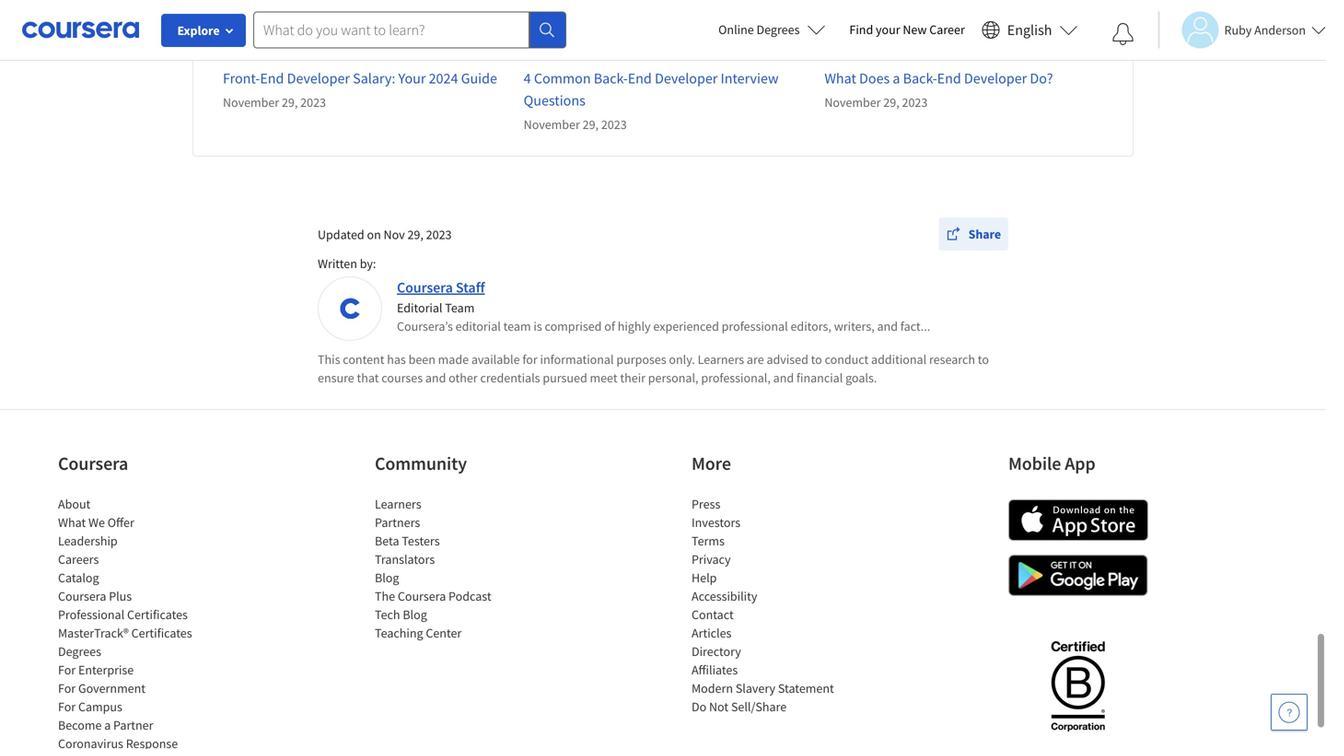 Task type: vqa. For each thing, say whether or not it's contained in the screenshot.
Online Degrees
yes



Task type: locate. For each thing, give the bounding box(es) containing it.
list containing press
[[692, 495, 849, 716]]

we
[[88, 514, 105, 531]]

1 back- from the left
[[594, 69, 628, 88]]

slavery
[[736, 680, 776, 697]]

list containing about
[[58, 495, 215, 749]]

15,
[[252, 28, 268, 44]]

end right the common
[[628, 69, 652, 88]]

developer inside the what does a back-end developer do? november 29, 2023
[[965, 69, 1028, 88]]

been
[[409, 351, 436, 368]]

and inside coursera staff editorial team coursera's editorial team is comprised of highly experienced professional editors, writers, and fact...
[[878, 318, 898, 334]]

certificates down professional certificates link
[[131, 625, 192, 641]]

1 horizontal spatial and
[[774, 369, 794, 386]]

1 horizontal spatial developer
[[655, 69, 718, 88]]

degrees right online
[[757, 21, 800, 38]]

community
[[375, 452, 467, 475]]

logo of certified b corporation image
[[1041, 630, 1116, 741]]

2 november 29, 2023 from the left
[[825, 28, 928, 44]]

developer left do?
[[965, 69, 1028, 88]]

questions
[[524, 91, 586, 110]]

1 vertical spatial learners
[[375, 496, 422, 512]]

what
[[825, 69, 857, 88], [58, 514, 86, 531]]

find your new career
[[850, 21, 965, 38]]

credentials
[[480, 369, 540, 386]]

2 end from the left
[[628, 69, 652, 88]]

0 vertical spatial degrees
[[757, 21, 800, 38]]

1 vertical spatial a
[[104, 717, 111, 733]]

back- right does
[[904, 69, 938, 88]]

financial
[[797, 369, 843, 386]]

0 horizontal spatial end
[[260, 69, 284, 88]]

about link
[[58, 496, 91, 512]]

2023 right your
[[902, 28, 928, 44]]

ruby anderson button
[[1159, 12, 1327, 48]]

november inside front-end developer salary: your 2024 guide november 29, 2023
[[223, 94, 279, 111]]

research
[[930, 351, 976, 368]]

that
[[357, 369, 379, 386]]

2023 down what does a back-end developer do? link
[[902, 94, 928, 111]]

end inside front-end developer salary: your 2024 guide november 29, 2023
[[260, 69, 284, 88]]

a inside about what we offer leadership careers catalog coursera plus professional certificates mastertrack® certificates degrees for enterprise for government for campus become a partner
[[104, 717, 111, 733]]

coursera staff image
[[321, 279, 380, 338]]

other
[[449, 369, 478, 386]]

None search field
[[253, 12, 567, 48]]

november down "front-"
[[223, 94, 279, 111]]

0 vertical spatial a
[[893, 69, 901, 88]]

additional
[[872, 351, 927, 368]]

2 horizontal spatial developer
[[965, 69, 1028, 88]]

what does a back-end developer do? november 29, 2023
[[825, 69, 1054, 111]]

1 horizontal spatial learners
[[698, 351, 745, 368]]

coursera inside learners partners beta testers translators blog the coursera podcast tech blog teaching center
[[398, 588, 446, 604]]

professional,
[[701, 369, 771, 386]]

What do you want to learn? text field
[[253, 12, 530, 48]]

for up become
[[58, 698, 76, 715]]

coursera up editorial
[[397, 278, 453, 297]]

1 horizontal spatial a
[[893, 69, 901, 88]]

29, down june 15, 2023
[[282, 94, 298, 111]]

coursera down catalog
[[58, 588, 106, 604]]

1 horizontal spatial degrees
[[757, 21, 800, 38]]

mobile
[[1009, 452, 1062, 475]]

0 horizontal spatial degrees
[[58, 643, 101, 660]]

list item
[[58, 734, 215, 749]]

0 vertical spatial learners
[[698, 351, 745, 368]]

coursera up tech blog link
[[398, 588, 446, 604]]

1 vertical spatial blog
[[403, 606, 427, 623]]

partners
[[375, 514, 420, 531]]

podcast
[[449, 588, 492, 604]]

0 horizontal spatial list
[[58, 495, 215, 749]]

learners up partners link
[[375, 496, 422, 512]]

what left does
[[825, 69, 857, 88]]

back- inside 4 common back-end developer interview questions november 29, 2023
[[594, 69, 628, 88]]

3 end from the left
[[938, 69, 962, 88]]

29, inside 4 common back-end developer interview questions november 29, 2023
[[583, 116, 599, 133]]

what down about
[[58, 514, 86, 531]]

end inside the what does a back-end developer do? november 29, 2023
[[938, 69, 962, 88]]

mobile app
[[1009, 452, 1096, 475]]

for up for campus link
[[58, 680, 76, 697]]

to
[[811, 351, 823, 368], [978, 351, 989, 368]]

0 horizontal spatial learners
[[375, 496, 422, 512]]

29, inside front-end developer salary: your 2024 guide november 29, 2023
[[282, 94, 298, 111]]

2023 down front-end developer salary: your 2024 guide link
[[301, 94, 326, 111]]

english
[[1008, 21, 1053, 39]]

1 horizontal spatial back-
[[904, 69, 938, 88]]

1 developer from the left
[[287, 69, 350, 88]]

the coursera podcast link
[[375, 588, 492, 604]]

1 end from the left
[[260, 69, 284, 88]]

3 list from the left
[[692, 495, 849, 716]]

share button
[[939, 217, 1009, 251], [939, 217, 1009, 251]]

1 vertical spatial certificates
[[131, 625, 192, 641]]

directory
[[692, 643, 742, 660]]

0 vertical spatial blog
[[375, 569, 399, 586]]

teaching
[[375, 625, 423, 641]]

developer left salary:
[[287, 69, 350, 88]]

and
[[878, 318, 898, 334], [426, 369, 446, 386], [774, 369, 794, 386]]

professional
[[58, 606, 125, 623]]

career
[[930, 21, 965, 38]]

what we offer link
[[58, 514, 134, 531]]

experienced
[[654, 318, 719, 334]]

and down advised
[[774, 369, 794, 386]]

leadership
[[58, 533, 118, 549]]

29, inside the what does a back-end developer do? november 29, 2023
[[884, 94, 900, 111]]

3 developer from the left
[[965, 69, 1028, 88]]

translators link
[[375, 551, 435, 568]]

list containing learners
[[375, 495, 532, 642]]

blog up the teaching center link
[[403, 606, 427, 623]]

november inside the what does a back-end developer do? november 29, 2023
[[825, 94, 881, 111]]

become
[[58, 717, 102, 733]]

list
[[58, 495, 215, 749], [375, 495, 532, 642], [692, 495, 849, 716]]

2023 down the 4 common back-end developer interview questions link
[[602, 116, 627, 133]]

29, down does
[[884, 94, 900, 111]]

coursera's
[[397, 318, 453, 334]]

end down 15,
[[260, 69, 284, 88]]

0 horizontal spatial november 29, 2023
[[524, 28, 627, 44]]

learners up the professional,
[[698, 351, 745, 368]]

2 horizontal spatial list
[[692, 495, 849, 716]]

investors link
[[692, 514, 741, 531]]

2023 inside front-end developer salary: your 2024 guide november 29, 2023
[[301, 94, 326, 111]]

professional certificates link
[[58, 606, 188, 623]]

front-end developer salary: your 2024 guide link
[[223, 69, 497, 88]]

1 horizontal spatial november 29, 2023
[[825, 28, 928, 44]]

a
[[893, 69, 901, 88], [104, 717, 111, 733]]

editors,
[[791, 318, 832, 334]]

learners inside learners partners beta testers translators blog the coursera podcast tech blog teaching center
[[375, 496, 422, 512]]

available
[[472, 351, 520, 368]]

developer inside 4 common back-end developer interview questions november 29, 2023
[[655, 69, 718, 88]]

november down the questions
[[524, 116, 580, 133]]

list for community
[[375, 495, 532, 642]]

coursera staff link
[[397, 278, 485, 297]]

common
[[534, 69, 591, 88]]

29,
[[583, 28, 599, 44], [884, 28, 900, 44], [282, 94, 298, 111], [884, 94, 900, 111], [583, 116, 599, 133], [408, 226, 424, 243]]

2 vertical spatial for
[[58, 698, 76, 715]]

to right research
[[978, 351, 989, 368]]

0 vertical spatial what
[[825, 69, 857, 88]]

coursera plus link
[[58, 588, 132, 604]]

beta
[[375, 533, 399, 549]]

degrees
[[757, 21, 800, 38], [58, 643, 101, 660]]

1 for from the top
[[58, 662, 76, 678]]

november inside 4 common back-end developer interview questions november 29, 2023
[[524, 116, 580, 133]]

0 horizontal spatial blog
[[375, 569, 399, 586]]

end down career
[[938, 69, 962, 88]]

updated on nov 29, 2023
[[318, 226, 452, 243]]

0 horizontal spatial back-
[[594, 69, 628, 88]]

back- right the common
[[594, 69, 628, 88]]

get it on google play image
[[1009, 555, 1149, 596]]

back-
[[594, 69, 628, 88], [904, 69, 938, 88]]

0 vertical spatial for
[[58, 662, 76, 678]]

center
[[426, 625, 462, 641]]

conduct
[[825, 351, 869, 368]]

list for more
[[692, 495, 849, 716]]

for government link
[[58, 680, 146, 697]]

0 vertical spatial certificates
[[127, 606, 188, 623]]

to up the financial
[[811, 351, 823, 368]]

november 29, 2023
[[524, 28, 627, 44], [825, 28, 928, 44]]

coursera up about
[[58, 452, 128, 475]]

2 back- from the left
[[904, 69, 938, 88]]

help
[[692, 569, 717, 586]]

has
[[387, 351, 406, 368]]

coursera inside coursera staff editorial team coursera's editorial team is comprised of highly experienced professional editors, writers, and fact...
[[397, 278, 453, 297]]

degrees down mastertrack®
[[58, 643, 101, 660]]

a down "campus"
[[104, 717, 111, 733]]

0 horizontal spatial a
[[104, 717, 111, 733]]

certificates up mastertrack® certificates link
[[127, 606, 188, 623]]

for
[[58, 662, 76, 678], [58, 680, 76, 697], [58, 698, 76, 715]]

for enterprise link
[[58, 662, 134, 678]]

1 november 29, 2023 from the left
[[524, 28, 627, 44]]

and left fact...
[[878, 318, 898, 334]]

1 horizontal spatial list
[[375, 495, 532, 642]]

blog up the
[[375, 569, 399, 586]]

0 horizontal spatial to
[[811, 351, 823, 368]]

salary:
[[353, 69, 396, 88]]

1 list from the left
[[58, 495, 215, 749]]

leadership link
[[58, 533, 118, 549]]

find
[[850, 21, 874, 38]]

only.
[[669, 351, 695, 368]]

developer left interview
[[655, 69, 718, 88]]

0 horizontal spatial what
[[58, 514, 86, 531]]

november down does
[[825, 94, 881, 111]]

what inside about what we offer leadership careers catalog coursera plus professional certificates mastertrack® certificates degrees for enterprise for government for campus become a partner
[[58, 514, 86, 531]]

november for what does a back-end developer do?
[[825, 94, 881, 111]]

1 horizontal spatial end
[[628, 69, 652, 88]]

what inside the what does a back-end developer do? november 29, 2023
[[825, 69, 857, 88]]

november for front-end developer salary: your 2024 guide
[[223, 94, 279, 111]]

end
[[260, 69, 284, 88], [628, 69, 652, 88], [938, 69, 962, 88]]

degrees inside popup button
[[757, 21, 800, 38]]

1 vertical spatial what
[[58, 514, 86, 531]]

campus
[[78, 698, 122, 715]]

2023 right nov
[[426, 226, 452, 243]]

0 horizontal spatial developer
[[287, 69, 350, 88]]

1 vertical spatial for
[[58, 680, 76, 697]]

privacy
[[692, 551, 731, 568]]

2 horizontal spatial end
[[938, 69, 962, 88]]

and down been
[[426, 369, 446, 386]]

1 vertical spatial degrees
[[58, 643, 101, 660]]

2 developer from the left
[[655, 69, 718, 88]]

for down degrees link
[[58, 662, 76, 678]]

sell/share
[[732, 698, 787, 715]]

2023 right 15,
[[271, 28, 296, 44]]

a right does
[[893, 69, 901, 88]]

2 horizontal spatial and
[[878, 318, 898, 334]]

29, down the questions
[[583, 116, 599, 133]]

1 horizontal spatial what
[[825, 69, 857, 88]]

2 list from the left
[[375, 495, 532, 642]]

1 horizontal spatial to
[[978, 351, 989, 368]]



Task type: describe. For each thing, give the bounding box(es) containing it.
2 to from the left
[[978, 351, 989, 368]]

4 common back-end developer interview questions link
[[524, 69, 779, 110]]

careers link
[[58, 551, 99, 568]]

catalog
[[58, 569, 99, 586]]

29, left new
[[884, 28, 900, 44]]

of
[[605, 318, 615, 334]]

november for 4 common back-end developer interview questions
[[524, 116, 580, 133]]

coursera staff editorial team coursera's editorial team is comprised of highly experienced professional editors, writers, and fact...
[[397, 278, 931, 334]]

2 for from the top
[[58, 680, 76, 697]]

4
[[524, 69, 531, 88]]

statement
[[778, 680, 835, 697]]

do
[[692, 698, 707, 715]]

about
[[58, 496, 91, 512]]

november up does
[[825, 28, 881, 44]]

explore button
[[161, 14, 246, 47]]

offer
[[108, 514, 134, 531]]

advised
[[767, 351, 809, 368]]

your
[[876, 21, 901, 38]]

0 horizontal spatial and
[[426, 369, 446, 386]]

learners partners beta testers translators blog the coursera podcast tech blog teaching center
[[375, 496, 492, 641]]

your
[[399, 69, 426, 88]]

ruby
[[1225, 22, 1252, 38]]

careers
[[58, 551, 99, 568]]

affiliates link
[[692, 662, 738, 678]]

degrees link
[[58, 643, 101, 660]]

online degrees
[[719, 21, 800, 38]]

developer inside front-end developer salary: your 2024 guide november 29, 2023
[[287, 69, 350, 88]]

ensure
[[318, 369, 354, 386]]

more
[[692, 452, 731, 475]]

list for coursera
[[58, 495, 215, 749]]

guide
[[461, 69, 497, 88]]

personal,
[[648, 369, 699, 386]]

press link
[[692, 496, 721, 512]]

share
[[969, 226, 1002, 242]]

investors
[[692, 514, 741, 531]]

a inside the what does a back-end developer do? november 29, 2023
[[893, 69, 901, 88]]

content
[[343, 351, 385, 368]]

mastertrack®
[[58, 625, 129, 641]]

for
[[523, 351, 538, 368]]

professional
[[722, 318, 788, 334]]

2023 inside the what does a back-end developer do? november 29, 2023
[[902, 94, 928, 111]]

catalog link
[[58, 569, 99, 586]]

about what we offer leadership careers catalog coursera plus professional certificates mastertrack® certificates degrees for enterprise for government for campus become a partner
[[58, 496, 192, 733]]

become a partner link
[[58, 717, 153, 733]]

this
[[318, 351, 340, 368]]

tech blog link
[[375, 606, 427, 623]]

show notifications image
[[1113, 23, 1135, 45]]

press investors terms privacy help accessibility contact articles directory affiliates modern slavery statement do not sell/share
[[692, 496, 835, 715]]

articles
[[692, 625, 732, 641]]

team
[[504, 318, 531, 334]]

end inside 4 common back-end developer interview questions november 29, 2023
[[628, 69, 652, 88]]

testers
[[402, 533, 440, 549]]

online
[[719, 21, 754, 38]]

directory link
[[692, 643, 742, 660]]

mastertrack® certificates link
[[58, 625, 192, 641]]

2024
[[429, 69, 458, 88]]

2023 inside 4 common back-end developer interview questions november 29, 2023
[[602, 116, 627, 133]]

government
[[78, 680, 146, 697]]

updated
[[318, 226, 365, 243]]

for campus link
[[58, 698, 122, 715]]

2023 up the 4 common back-end developer interview questions link
[[602, 28, 627, 44]]

do?
[[1030, 69, 1054, 88]]

degrees inside about what we offer leadership careers catalog coursera plus professional certificates mastertrack® certificates degrees for enterprise for government for campus become a partner
[[58, 643, 101, 660]]

4 common back-end developer interview questions november 29, 2023
[[524, 69, 779, 133]]

3 for from the top
[[58, 698, 76, 715]]

privacy link
[[692, 551, 731, 568]]

coursera image
[[22, 15, 139, 44]]

team
[[445, 299, 475, 316]]

blog link
[[375, 569, 399, 586]]

staff
[[456, 278, 485, 297]]

do not sell/share link
[[692, 698, 787, 715]]

back- inside the what does a back-end developer do? november 29, 2023
[[904, 69, 938, 88]]

29, right nov
[[408, 226, 424, 243]]

affiliates
[[692, 662, 738, 678]]

learners link
[[375, 496, 422, 512]]

online degrees button
[[704, 9, 841, 50]]

coursera inside about what we offer leadership careers catalog coursera plus professional certificates mastertrack® certificates degrees for enterprise for government for campus become a partner
[[58, 588, 106, 604]]

june
[[223, 28, 250, 44]]

writers,
[[835, 318, 875, 334]]

1 to from the left
[[811, 351, 823, 368]]

explore
[[177, 22, 220, 39]]

is
[[534, 318, 542, 334]]

november up the common
[[524, 28, 580, 44]]

ruby anderson
[[1225, 22, 1307, 38]]

teaching center link
[[375, 625, 462, 641]]

are
[[747, 351, 764, 368]]

new
[[903, 21, 927, 38]]

download on the app store image
[[1009, 499, 1149, 541]]

help center image
[[1279, 701, 1301, 723]]

learners inside this content has been made available for informational purposes only. learners are advised to conduct additional research to ensure that courses and other credentials pursued meet their personal, professional, and financial goals.
[[698, 351, 745, 368]]

1 horizontal spatial blog
[[403, 606, 427, 623]]

comprised
[[545, 318, 602, 334]]

29, up the common
[[583, 28, 599, 44]]

anderson
[[1255, 22, 1307, 38]]

modern
[[692, 680, 733, 697]]

informational
[[540, 351, 614, 368]]

contact link
[[692, 606, 734, 623]]

highly
[[618, 318, 651, 334]]

this content has been made available for informational purposes only. learners are advised to conduct additional research to ensure that courses and other credentials pursued meet their personal, professional, and financial goals.
[[318, 351, 989, 386]]

find your new career link
[[841, 18, 975, 41]]

press
[[692, 496, 721, 512]]

front-end developer salary: your 2024 guide november 29, 2023
[[223, 69, 497, 111]]

enterprise
[[78, 662, 134, 678]]

fact...
[[901, 318, 931, 334]]



